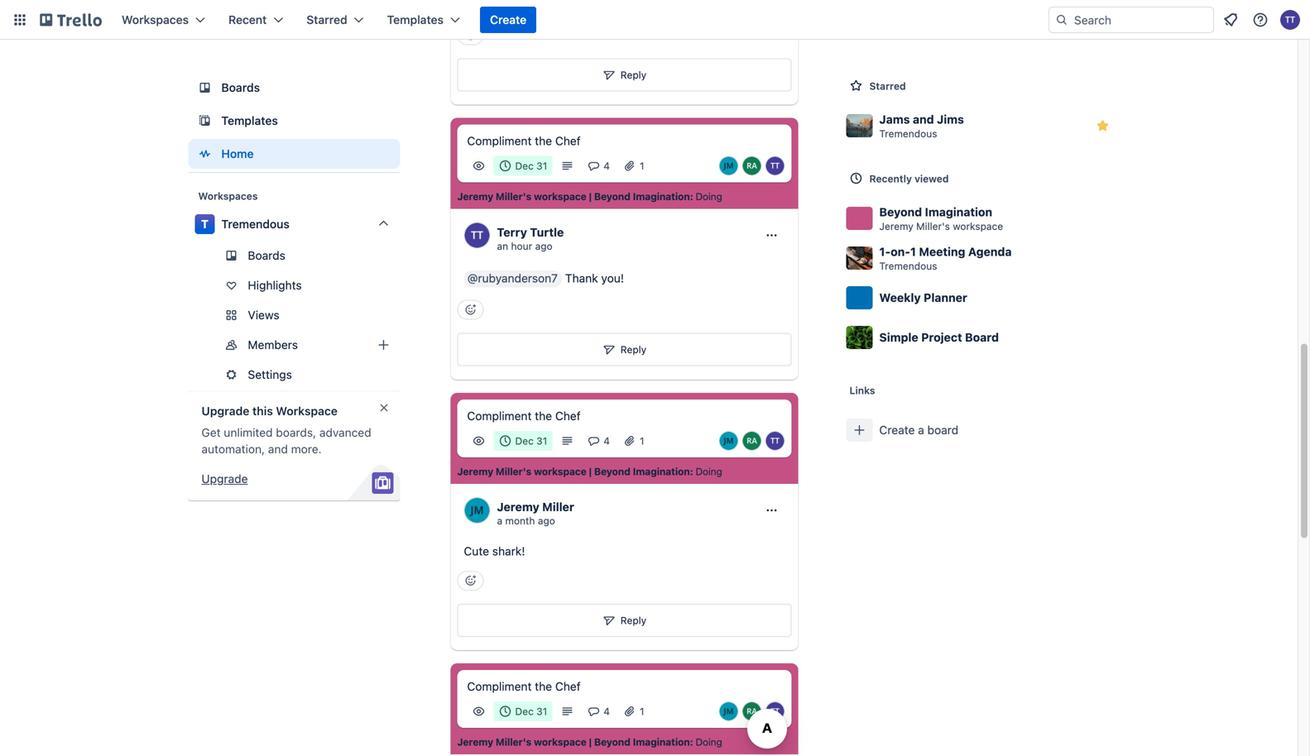 Task type: vqa. For each thing, say whether or not it's contained in the screenshot.
bottommost management
no



Task type: locate. For each thing, give the bounding box(es) containing it.
2 vertical spatial jeremy miller's workspace | beyond imagination : doing
[[458, 737, 723, 749]]

2 dec 31 from the top
[[516, 435, 548, 447]]

0 vertical spatial 31
[[537, 160, 548, 172]]

2 | from the top
[[589, 466, 592, 478]]

beyond imagination link for jeremy miller
[[594, 465, 690, 478]]

0 horizontal spatial workspaces
[[122, 13, 189, 27]]

on-
[[891, 245, 911, 259]]

0 vertical spatial ago
[[535, 241, 553, 252]]

unlimited
[[224, 426, 273, 440]]

dec 31 for terry
[[516, 160, 548, 172]]

2 compliment the chef from the top
[[467, 409, 581, 423]]

workspaces inside popup button
[[122, 13, 189, 27]]

4
[[604, 160, 610, 172], [604, 435, 610, 447], [604, 706, 610, 718]]

2 doing from the top
[[696, 466, 723, 478]]

0 vertical spatial dec 31
[[516, 160, 548, 172]]

0 vertical spatial :
[[690, 191, 694, 203]]

3 chef from the top
[[556, 680, 581, 694]]

1 jeremy miller's workspace | beyond imagination : doing from the top
[[458, 191, 723, 203]]

tremendous down on-
[[880, 260, 938, 272]]

@rubyanderson7
[[468, 272, 558, 285]]

and inside jams and jims tremendous
[[913, 113, 935, 126]]

0 vertical spatial upgrade
[[202, 405, 250, 418]]

2 vertical spatial dec
[[516, 706, 534, 718]]

and
[[913, 113, 935, 126], [268, 443, 288, 456]]

:
[[690, 191, 694, 203], [690, 466, 694, 478], [690, 737, 694, 749]]

2 reply from the top
[[621, 344, 647, 356]]

0 horizontal spatial starred
[[307, 13, 348, 27]]

1 horizontal spatial starred
[[870, 80, 907, 92]]

1 vertical spatial templates
[[222, 114, 278, 128]]

3 reply from the top
[[621, 615, 647, 627]]

starred up jams at the top of the page
[[870, 80, 907, 92]]

weekly planner link
[[840, 278, 1123, 318]]

1 vertical spatial and
[[268, 443, 288, 456]]

dec
[[516, 160, 534, 172], [516, 435, 534, 447], [516, 706, 534, 718]]

1 vertical spatial :
[[690, 466, 694, 478]]

2 vertical spatial chef
[[556, 680, 581, 694]]

terry
[[497, 226, 527, 239]]

views
[[248, 308, 280, 322]]

a left board
[[919, 424, 925, 437]]

compliment
[[467, 134, 532, 148], [467, 409, 532, 423], [467, 680, 532, 694]]

1 vertical spatial dec
[[516, 435, 534, 447]]

templates
[[387, 13, 444, 27], [222, 114, 278, 128]]

beyond
[[594, 191, 631, 203], [880, 205, 923, 219], [594, 466, 631, 478], [594, 737, 631, 749]]

1 beyond imagination link from the top
[[594, 190, 690, 203]]

1 31 from the top
[[537, 160, 548, 172]]

0 vertical spatial the
[[535, 134, 552, 148]]

1 horizontal spatial templates
[[387, 13, 444, 27]]

1 horizontal spatial create
[[880, 424, 915, 437]]

0 vertical spatial chef
[[556, 134, 581, 148]]

the
[[535, 134, 552, 148], [535, 409, 552, 423], [535, 680, 552, 694]]

1 4 from the top
[[604, 160, 610, 172]]

advanced
[[320, 426, 372, 440]]

1 vertical spatial beyond imagination link
[[594, 465, 690, 478]]

create inside create button
[[490, 13, 527, 27]]

open information menu image
[[1253, 12, 1270, 28]]

2 vertical spatial beyond imagination link
[[594, 736, 690, 749]]

1 vertical spatial |
[[589, 466, 592, 478]]

3 dec 31 from the top
[[516, 706, 548, 718]]

recent
[[229, 13, 267, 27]]

cute shark!
[[464, 545, 526, 558]]

1 doing from the top
[[696, 191, 723, 203]]

1 horizontal spatial workspaces
[[198, 190, 258, 202]]

2 reply button from the top
[[458, 333, 792, 367]]

and inside the upgrade this workspace get unlimited boards, advanced automation, and more.
[[268, 443, 288, 456]]

31 for turtle
[[537, 160, 548, 172]]

upgrade for upgrade this workspace get unlimited boards, advanced automation, and more.
[[202, 405, 250, 418]]

0 vertical spatial jeremy miller's workspace | beyond imagination : doing
[[458, 191, 723, 203]]

reply
[[621, 69, 647, 81], [621, 344, 647, 356], [621, 615, 647, 627]]

1 vertical spatial 31
[[537, 435, 548, 447]]

0 vertical spatial compliment the chef
[[467, 134, 581, 148]]

turtle
[[530, 226, 564, 239]]

boards link
[[188, 73, 400, 103], [188, 243, 400, 269]]

2 4 from the top
[[604, 435, 610, 447]]

starred
[[307, 13, 348, 27], [870, 80, 907, 92]]

boards up highlights
[[248, 249, 286, 263]]

highlights link
[[188, 272, 400, 299]]

jeremy miller's workspace | beyond imagination : doing
[[458, 191, 723, 203], [458, 466, 723, 478], [458, 737, 723, 749]]

create button
[[480, 7, 537, 33]]

ago
[[535, 241, 553, 252], [538, 516, 556, 527]]

2 jeremy miller's workspace | beyond imagination : doing from the top
[[458, 466, 723, 478]]

home
[[222, 147, 254, 161]]

1 | from the top
[[589, 191, 592, 203]]

0 vertical spatial doing
[[696, 191, 723, 203]]

2 vertical spatial 4
[[604, 706, 610, 718]]

3 compliment the chef from the top
[[467, 680, 581, 694]]

imagination
[[633, 191, 690, 203], [926, 205, 993, 219], [633, 466, 690, 478], [633, 737, 690, 749]]

and down boards,
[[268, 443, 288, 456]]

2 vertical spatial 31
[[537, 706, 548, 718]]

0 vertical spatial boards
[[222, 81, 260, 94]]

0 vertical spatial reply
[[621, 69, 647, 81]]

you!
[[602, 272, 624, 285]]

reply button
[[458, 58, 792, 91], [458, 333, 792, 367], [458, 604, 792, 638]]

31
[[537, 160, 548, 172], [537, 435, 548, 447], [537, 706, 548, 718]]

|
[[589, 191, 592, 203], [589, 466, 592, 478], [589, 737, 592, 749]]

1 horizontal spatial a
[[919, 424, 925, 437]]

2 upgrade from the top
[[202, 472, 248, 486]]

1 vertical spatial compliment the chef
[[467, 409, 581, 423]]

2 the from the top
[[535, 409, 552, 423]]

create a board button
[[840, 411, 1123, 451]]

2 vertical spatial the
[[535, 680, 552, 694]]

1 vertical spatial doing
[[696, 466, 723, 478]]

2 dec from the top
[[516, 435, 534, 447]]

1 vertical spatial boards link
[[188, 243, 400, 269]]

1 vertical spatial compliment
[[467, 409, 532, 423]]

starred right recent 'dropdown button'
[[307, 13, 348, 27]]

0 vertical spatial beyond imagination link
[[594, 190, 690, 203]]

1 chef from the top
[[556, 134, 581, 148]]

1 dec from the top
[[516, 160, 534, 172]]

terry turtle (terryturtle) image
[[1281, 10, 1301, 30]]

viewed
[[915, 173, 949, 185]]

2 beyond imagination link from the top
[[594, 465, 690, 478]]

t
[[201, 217, 209, 231]]

0 vertical spatial reply button
[[458, 58, 792, 91]]

tremendous down jams at the top of the page
[[880, 128, 938, 140]]

3 compliment from the top
[[467, 680, 532, 694]]

more.
[[291, 443, 322, 456]]

starred inside "popup button"
[[307, 13, 348, 27]]

1 reply button from the top
[[458, 58, 792, 91]]

dec 31 for jeremy
[[516, 435, 548, 447]]

0 vertical spatial workspaces
[[122, 13, 189, 27]]

upgrade
[[202, 405, 250, 418], [202, 472, 248, 486]]

1 vertical spatial boards
[[248, 249, 286, 263]]

0 vertical spatial starred
[[307, 13, 348, 27]]

ago inside jeremy miller a month ago
[[538, 516, 556, 527]]

dec 31
[[516, 160, 548, 172], [516, 435, 548, 447], [516, 706, 548, 718]]

0 horizontal spatial create
[[490, 13, 527, 27]]

imagination inside beyond imagination jeremy miller's workspace
[[926, 205, 993, 219]]

0 vertical spatial boards link
[[188, 73, 400, 103]]

2 : from the top
[[690, 466, 694, 478]]

tremendous
[[880, 128, 938, 140], [222, 217, 290, 231], [880, 260, 938, 272]]

3 doing from the top
[[696, 737, 723, 749]]

1 horizontal spatial and
[[913, 113, 935, 126]]

thank
[[565, 272, 598, 285]]

1 boards link from the top
[[188, 73, 400, 103]]

miller's
[[496, 191, 532, 203], [917, 221, 951, 232], [496, 466, 532, 478], [496, 737, 532, 749]]

1-on-1 meeting agenda tremendous
[[880, 245, 1012, 272]]

settings link
[[188, 362, 400, 388]]

1 compliment from the top
[[467, 134, 532, 148]]

templates right starred "popup button"
[[387, 13, 444, 27]]

home link
[[188, 139, 400, 169]]

month
[[506, 516, 535, 527]]

2 vertical spatial doing
[[696, 737, 723, 749]]

ago inside terry turtle an hour ago
[[535, 241, 553, 252]]

1 vertical spatial a
[[497, 516, 503, 527]]

2 vertical spatial dec 31
[[516, 706, 548, 718]]

automation,
[[202, 443, 265, 456]]

2 vertical spatial tremendous
[[880, 260, 938, 272]]

templates inside popup button
[[387, 13, 444, 27]]

2 chef from the top
[[556, 409, 581, 423]]

templates link
[[188, 106, 400, 136]]

0 vertical spatial compliment
[[467, 134, 532, 148]]

4 for terry turtle
[[604, 160, 610, 172]]

1 vertical spatial jeremy miller's workspace | beyond imagination : doing
[[458, 466, 723, 478]]

1 vertical spatial ago
[[538, 516, 556, 527]]

1 vertical spatial dec 31
[[516, 435, 548, 447]]

back to home image
[[40, 7, 102, 33]]

jeremy
[[458, 191, 494, 203], [880, 221, 914, 232], [458, 466, 494, 478], [497, 501, 540, 514], [458, 737, 494, 749]]

0 horizontal spatial and
[[268, 443, 288, 456]]

0 horizontal spatial a
[[497, 516, 503, 527]]

create a board
[[880, 424, 959, 437]]

boards link up templates "link"
[[188, 73, 400, 103]]

1 vertical spatial reply
[[621, 344, 647, 356]]

templates up home
[[222, 114, 278, 128]]

create inside create a board button
[[880, 424, 915, 437]]

upgrade down automation,
[[202, 472, 248, 486]]

workspaces
[[122, 13, 189, 27], [198, 190, 258, 202]]

2 vertical spatial :
[[690, 737, 694, 749]]

2 vertical spatial reply button
[[458, 604, 792, 638]]

2 vertical spatial compliment
[[467, 680, 532, 694]]

2 vertical spatial |
[[589, 737, 592, 749]]

boards
[[222, 81, 260, 94], [248, 249, 286, 263]]

an
[[497, 241, 509, 252]]

1 upgrade from the top
[[202, 405, 250, 418]]

workspace
[[534, 191, 587, 203], [953, 221, 1004, 232], [534, 466, 587, 478], [534, 737, 587, 749]]

tremendous right t on the top of page
[[222, 217, 290, 231]]

chef for jeremy miller
[[556, 409, 581, 423]]

home image
[[195, 144, 215, 164]]

| for miller
[[589, 466, 592, 478]]

0 vertical spatial dec
[[516, 160, 534, 172]]

0 vertical spatial a
[[919, 424, 925, 437]]

boards right board icon
[[222, 81, 260, 94]]

1 vertical spatial chef
[[556, 409, 581, 423]]

reply button for terry turtle
[[458, 333, 792, 367]]

ago for turtle
[[535, 241, 553, 252]]

0 vertical spatial 4
[[604, 160, 610, 172]]

0 notifications image
[[1222, 10, 1241, 30]]

upgrade up the 'get'
[[202, 405, 250, 418]]

1 compliment the chef from the top
[[467, 134, 581, 148]]

3 the from the top
[[535, 680, 552, 694]]

1 vertical spatial 4
[[604, 435, 610, 447]]

0 horizontal spatial templates
[[222, 114, 278, 128]]

2 vertical spatial compliment the chef
[[467, 680, 581, 694]]

a left 'month'
[[497, 516, 503, 527]]

board
[[928, 424, 959, 437]]

2 boards link from the top
[[188, 243, 400, 269]]

settings
[[248, 368, 292, 382]]

weekly
[[880, 291, 921, 305]]

0 vertical spatial templates
[[387, 13, 444, 27]]

beyond imagination link
[[594, 190, 690, 203], [594, 465, 690, 478], [594, 736, 690, 749]]

compliment the chef
[[467, 134, 581, 148], [467, 409, 581, 423], [467, 680, 581, 694]]

chef
[[556, 134, 581, 148], [556, 409, 581, 423], [556, 680, 581, 694]]

1 vertical spatial the
[[535, 409, 552, 423]]

3 reply button from the top
[[458, 604, 792, 638]]

add reaction image
[[458, 571, 484, 591]]

views link
[[188, 302, 400, 329]]

0 vertical spatial tremendous
[[880, 128, 938, 140]]

highlights
[[248, 279, 302, 292]]

compliment the chef for terry
[[467, 134, 581, 148]]

: for jeremy miller
[[690, 466, 694, 478]]

boards link up highlights link
[[188, 243, 400, 269]]

template board image
[[195, 111, 215, 131]]

0 vertical spatial and
[[913, 113, 935, 126]]

upgrade inside the upgrade this workspace get unlimited boards, advanced automation, and more.
[[202, 405, 250, 418]]

doing for miller
[[696, 466, 723, 478]]

create
[[490, 13, 527, 27], [880, 424, 915, 437]]

jams
[[880, 113, 911, 126]]

doing
[[696, 191, 723, 203], [696, 466, 723, 478], [696, 737, 723, 749]]

3 dec from the top
[[516, 706, 534, 718]]

0 vertical spatial create
[[490, 13, 527, 27]]

2 31 from the top
[[537, 435, 548, 447]]

1 vertical spatial reply button
[[458, 333, 792, 367]]

0 vertical spatial |
[[589, 191, 592, 203]]

1 the from the top
[[535, 134, 552, 148]]

ago down miller
[[538, 516, 556, 527]]

project
[[922, 331, 963, 345]]

2 compliment from the top
[[467, 409, 532, 423]]

ago down turtle
[[535, 241, 553, 252]]

1 vertical spatial create
[[880, 424, 915, 437]]

1
[[640, 160, 645, 172], [911, 245, 917, 259], [640, 435, 645, 447], [640, 706, 645, 718]]

1 dec 31 from the top
[[516, 160, 548, 172]]

compliment for jeremy
[[467, 409, 532, 423]]

31 for miller
[[537, 435, 548, 447]]

a
[[919, 424, 925, 437], [497, 516, 503, 527]]

and left jims
[[913, 113, 935, 126]]

2 vertical spatial reply
[[621, 615, 647, 627]]

1 vertical spatial upgrade
[[202, 472, 248, 486]]

1 : from the top
[[690, 191, 694, 203]]



Task type: describe. For each thing, give the bounding box(es) containing it.
upgrade for upgrade
[[202, 472, 248, 486]]

search image
[[1056, 13, 1069, 27]]

primary element
[[0, 0, 1311, 40]]

1 inside 1-on-1 meeting agenda tremendous
[[911, 245, 917, 259]]

3 | from the top
[[589, 737, 592, 749]]

recently viewed
[[870, 173, 949, 185]]

3 31 from the top
[[537, 706, 548, 718]]

reply button for jeremy miller
[[458, 604, 792, 638]]

dec for terry
[[516, 160, 534, 172]]

1 vertical spatial starred
[[870, 80, 907, 92]]

imagination for third beyond imagination link
[[633, 737, 690, 749]]

3 4 from the top
[[604, 706, 610, 718]]

planner
[[924, 291, 968, 305]]

1 reply from the top
[[621, 69, 647, 81]]

workspaces button
[[112, 7, 215, 33]]

doing for turtle
[[696, 191, 723, 203]]

workspace inside beyond imagination jeremy miller's workspace
[[953, 221, 1004, 232]]

recently
[[870, 173, 913, 185]]

shark!
[[493, 545, 526, 558]]

jeremy miller's workspace | beyond imagination : doing for jeremy miller
[[458, 466, 723, 478]]

compliment the chef for jeremy
[[467, 409, 581, 423]]

1 vertical spatial workspaces
[[198, 190, 258, 202]]

3 beyond imagination link from the top
[[594, 736, 690, 749]]

4 for jeremy miller
[[604, 435, 610, 447]]

boards for highlights
[[248, 249, 286, 263]]

jeremy miller a month ago
[[497, 501, 575, 527]]

starred button
[[297, 7, 374, 33]]

simple project board link
[[840, 318, 1123, 358]]

tremendous inside 1-on-1 meeting agenda tremendous
[[880, 260, 938, 272]]

weekly planner
[[880, 291, 968, 305]]

board image
[[195, 78, 215, 98]]

boards for templates
[[222, 81, 260, 94]]

the for turtle
[[535, 134, 552, 148]]

board
[[966, 331, 1000, 345]]

miller
[[543, 501, 575, 514]]

boards link for highlights
[[188, 243, 400, 269]]

Search field
[[1049, 7, 1215, 33]]

| for turtle
[[589, 191, 592, 203]]

templates inside "link"
[[222, 114, 278, 128]]

beyond imagination jeremy miller's workspace
[[880, 205, 1004, 232]]

tremendous inside jams and jims tremendous
[[880, 128, 938, 140]]

jeremy inside jeremy miller a month ago
[[497, 501, 540, 514]]

reply for miller
[[621, 615, 647, 627]]

jams and jims tremendous
[[880, 113, 965, 140]]

members
[[248, 338, 298, 352]]

beyond imagination link for terry turtle
[[594, 190, 690, 203]]

imagination for beyond imagination link associated with jeremy miller
[[633, 466, 690, 478]]

members link
[[188, 332, 400, 359]]

simple
[[880, 331, 919, 345]]

reply for turtle
[[621, 344, 647, 356]]

cute
[[464, 545, 490, 558]]

a inside jeremy miller a month ago
[[497, 516, 503, 527]]

: for terry turtle
[[690, 191, 694, 203]]

this
[[253, 405, 273, 418]]

jeremy for beyond imagination link associated with terry turtle
[[458, 191, 494, 203]]

add image
[[374, 335, 394, 355]]

links
[[850, 385, 876, 397]]

jims
[[938, 113, 965, 126]]

hour
[[511, 241, 533, 252]]

miller's inside beyond imagination jeremy miller's workspace
[[917, 221, 951, 232]]

compliment for terry
[[467, 134, 532, 148]]

terry turtle an hour ago
[[497, 226, 564, 252]]

click to unstar jams and jims. it will be removed from your starred list. image
[[1095, 118, 1112, 134]]

3 : from the top
[[690, 737, 694, 749]]

imagination for beyond imagination link associated with terry turtle
[[633, 191, 690, 203]]

ago for miller
[[538, 516, 556, 527]]

boards link for templates
[[188, 73, 400, 103]]

create for create
[[490, 13, 527, 27]]

templates button
[[377, 7, 470, 33]]

get
[[202, 426, 221, 440]]

upgrade this workspace get unlimited boards, advanced automation, and more.
[[202, 405, 372, 456]]

jeremy inside beyond imagination jeremy miller's workspace
[[880, 221, 914, 232]]

a inside button
[[919, 424, 925, 437]]

1 vertical spatial tremendous
[[222, 217, 290, 231]]

agenda
[[969, 245, 1012, 259]]

dec for jeremy
[[516, 435, 534, 447]]

workspace
[[276, 405, 338, 418]]

chef for terry turtle
[[556, 134, 581, 148]]

recent button
[[219, 7, 293, 33]]

jeremy miller's workspace | beyond imagination : doing for terry turtle
[[458, 191, 723, 203]]

boards,
[[276, 426, 316, 440]]

1-
[[880, 245, 891, 259]]

simple project board
[[880, 331, 1000, 345]]

jeremy for beyond imagination link associated with jeremy miller
[[458, 466, 494, 478]]

3 jeremy miller's workspace | beyond imagination : doing from the top
[[458, 737, 723, 749]]

meeting
[[920, 245, 966, 259]]

jeremy for third beyond imagination link
[[458, 737, 494, 749]]

the for miller
[[535, 409, 552, 423]]

create for create a board
[[880, 424, 915, 437]]

upgrade button
[[202, 471, 248, 488]]

add reaction image
[[458, 300, 484, 320]]

@rubyanderson7 thank you!
[[468, 272, 624, 285]]

beyond inside beyond imagination jeremy miller's workspace
[[880, 205, 923, 219]]



